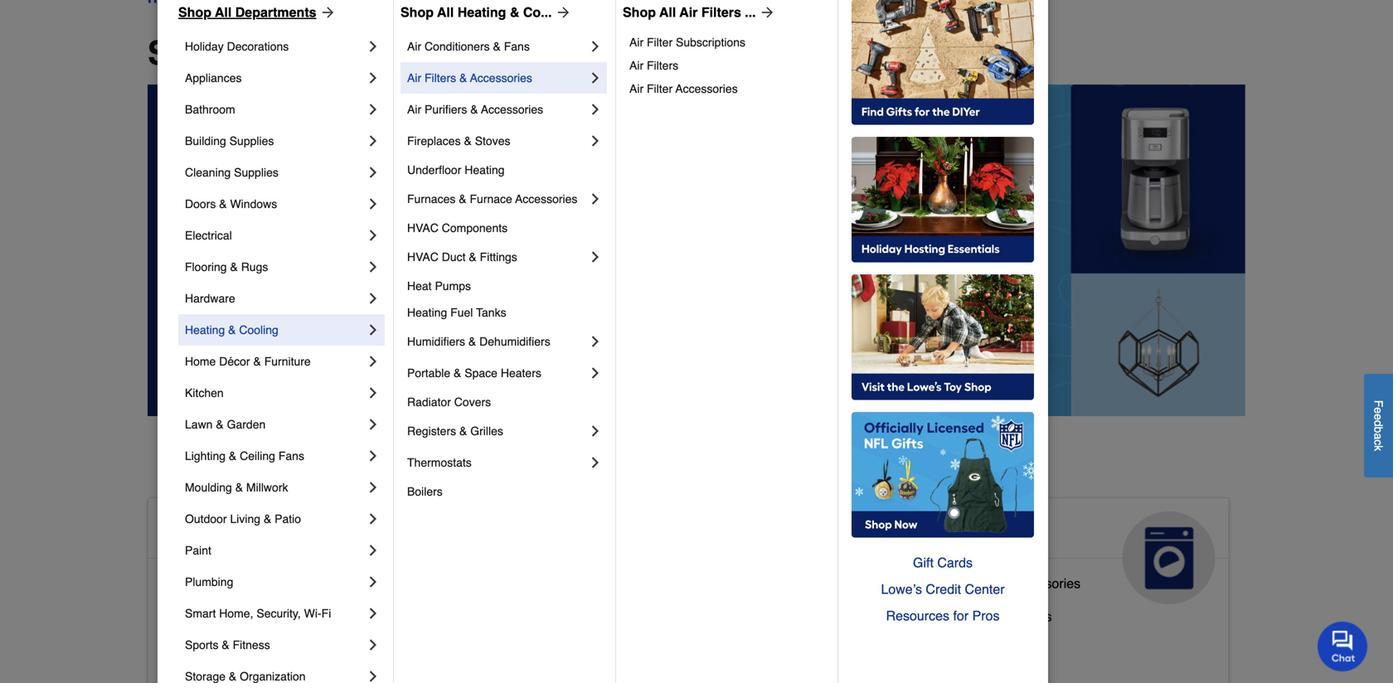 Task type: locate. For each thing, give the bounding box(es) containing it.
hvac components link
[[407, 215, 604, 241]]

& left the pros
[[961, 609, 970, 624]]

2 arrow right image from the left
[[552, 4, 572, 21]]

shop
[[148, 34, 231, 72]]

2 filter from the top
[[647, 82, 673, 95]]

air left conditioners
[[407, 40, 421, 53]]

e up d
[[1372, 407, 1385, 414]]

accessories
[[470, 71, 532, 85], [676, 82, 738, 95], [481, 103, 543, 116], [515, 192, 578, 206], [1010, 576, 1081, 591]]

heat pumps
[[407, 279, 471, 293]]

chevron right image for humidifiers & dehumidifiers
[[587, 333, 604, 350]]

furnaces
[[407, 192, 456, 206]]

sports & fitness link
[[185, 629, 365, 661]]

1 horizontal spatial fans
[[504, 40, 530, 53]]

bathroom link
[[185, 94, 365, 125]]

0 horizontal spatial furniture
[[264, 355, 311, 368]]

accessible inside "accessible home" link
[[162, 518, 283, 545]]

0 horizontal spatial pet
[[531, 636, 551, 651]]

a
[[1372, 433, 1385, 440]]

air down air filters
[[629, 82, 644, 95]]

bathroom up smart home, security, wi-fi
[[229, 576, 286, 591]]

1 e from the top
[[1372, 407, 1385, 414]]

0 vertical spatial pet
[[638, 518, 675, 545]]

1 vertical spatial hvac
[[407, 250, 439, 264]]

0 vertical spatial filter
[[647, 36, 673, 49]]

thermostats link
[[407, 447, 587, 479]]

underfloor
[[407, 163, 461, 177]]

lighting & ceiling fans
[[185, 450, 304, 463]]

e up the b
[[1372, 414, 1385, 420]]

chevron right image for sports & fitness
[[365, 637, 382, 654]]

appliances up cards
[[901, 518, 1025, 545]]

shop up conditioners
[[401, 5, 434, 20]]

appliances down the holiday
[[185, 71, 242, 85]]

d
[[1372, 420, 1385, 427]]

air up "air filter subscriptions"
[[680, 5, 698, 20]]

departments up holiday decorations link
[[235, 5, 316, 20]]

holiday decorations link
[[185, 31, 365, 62]]

appliances link
[[185, 62, 365, 94], [888, 498, 1229, 605]]

furniture up kitchen link
[[264, 355, 311, 368]]

all up "air filter subscriptions"
[[659, 5, 676, 20]]

0 horizontal spatial arrow right image
[[316, 4, 336, 21]]

& inside "link"
[[961, 609, 970, 624]]

filters
[[702, 5, 741, 20], [647, 59, 679, 72], [425, 71, 456, 85]]

e
[[1372, 407, 1385, 414], [1372, 414, 1385, 420]]

0 vertical spatial supplies
[[229, 134, 274, 148]]

security,
[[257, 607, 301, 620]]

supplies up "windows" at the left of the page
[[234, 166, 279, 179]]

arrow right image inside shop all heating & co... link
[[552, 4, 572, 21]]

0 horizontal spatial fans
[[279, 450, 304, 463]]

0 vertical spatial appliances link
[[185, 62, 365, 94]]

home,
[[219, 607, 253, 620]]

fans up air filters & accessories link
[[504, 40, 530, 53]]

chevron right image for appliances
[[365, 70, 382, 86]]

arrow right image up air conditioners & fans link
[[552, 4, 572, 21]]

1 vertical spatial supplies
[[234, 166, 279, 179]]

boilers link
[[407, 479, 604, 505]]

& inside "link"
[[264, 642, 272, 658]]

accessories down air filters & accessories link
[[481, 103, 543, 116]]

arrow right image up shop all departments
[[316, 4, 336, 21]]

air down air conditioners & fans
[[407, 71, 421, 85]]

filters inside air filters & accessories link
[[425, 71, 456, 85]]

lowe's credit center link
[[852, 576, 1034, 603]]

0 horizontal spatial appliances
[[185, 71, 242, 85]]

& left stoves
[[464, 134, 472, 148]]

1 vertical spatial bathroom
[[229, 576, 286, 591]]

f e e d b a c k button
[[1364, 374, 1393, 478]]

chevron right image for smart home, security, wi-fi
[[365, 605, 382, 622]]

0 horizontal spatial filters
[[425, 71, 456, 85]]

shop up air filters
[[623, 5, 656, 20]]

air filters
[[629, 59, 679, 72]]

& up air filters & accessories link
[[493, 40, 501, 53]]

shop all departments link
[[178, 2, 336, 22]]

filter down air filters
[[647, 82, 673, 95]]

0 horizontal spatial appliances link
[[185, 62, 365, 94]]

1 vertical spatial pet
[[531, 636, 551, 651]]

accessible inside accessible entry & home "link"
[[162, 642, 225, 658]]

flooring & rugs
[[185, 260, 268, 274]]

1 vertical spatial appliances
[[901, 518, 1025, 545]]

& down fuel
[[469, 335, 476, 348]]

hvac up heat
[[407, 250, 439, 264]]

appliances link up chillers
[[888, 498, 1229, 605]]

doors & windows link
[[185, 188, 365, 220]]

air purifiers & accessories
[[407, 103, 543, 116]]

all inside the "shop all departments" link
[[215, 5, 232, 20]]

1 vertical spatial filter
[[647, 82, 673, 95]]

chevron right image for lawn & garden
[[365, 416, 382, 433]]

arrow right image for shop all heating & co...
[[552, 4, 572, 21]]

fans right ceiling
[[279, 450, 304, 463]]

hvac components
[[407, 221, 508, 235]]

2 horizontal spatial shop
[[623, 5, 656, 20]]

filters inside air filters link
[[647, 59, 679, 72]]

hvac for hvac components
[[407, 221, 439, 235]]

air up air filter accessories
[[629, 59, 644, 72]]

& down the accessible bedroom link
[[222, 639, 229, 652]]

smart
[[185, 607, 216, 620]]

filter for subscriptions
[[647, 36, 673, 49]]

accessible inside accessible bathroom link
[[162, 576, 225, 591]]

visit the lowe's toy shop. image
[[852, 275, 1034, 401]]

chat invite button image
[[1318, 621, 1368, 672]]

chevron right image for portable & space heaters
[[587, 365, 604, 382]]

filters up air filter accessories
[[647, 59, 679, 72]]

fittings
[[480, 250, 517, 264]]

all up conditioners
[[437, 5, 454, 20]]

accessories up chillers
[[1010, 576, 1081, 591]]

co...
[[523, 5, 552, 20]]

1 vertical spatial furniture
[[657, 636, 711, 651]]

outdoor living & patio link
[[185, 503, 365, 535]]

decorations
[[227, 40, 289, 53]]

3 accessible from the top
[[162, 609, 225, 624]]

0 vertical spatial bathroom
[[185, 103, 235, 116]]

f e e d b a c k
[[1372, 400, 1385, 451]]

center
[[965, 582, 1005, 597]]

& left 'rugs'
[[230, 260, 238, 274]]

3 shop from the left
[[623, 5, 656, 20]]

& right the houses,
[[645, 636, 654, 651]]

outdoor living & patio
[[185, 513, 301, 526]]

hvac down furnaces
[[407, 221, 439, 235]]

appliance parts & accessories link
[[901, 572, 1081, 605]]

fans
[[504, 40, 530, 53], [279, 450, 304, 463]]

1 horizontal spatial arrow right image
[[552, 4, 572, 21]]

air filters & accessories
[[407, 71, 532, 85]]

beverage
[[901, 609, 958, 624]]

appliances link down decorations
[[185, 62, 365, 94]]

f
[[1372, 400, 1385, 407]]

air filters link
[[629, 54, 826, 77]]

4 accessible from the top
[[162, 642, 225, 658]]

portable & space heaters
[[407, 367, 541, 380]]

1 filter from the top
[[647, 36, 673, 49]]

2 accessible from the top
[[162, 576, 225, 591]]

1 hvac from the top
[[407, 221, 439, 235]]

accessible for accessible entry & home
[[162, 642, 225, 658]]

accessories down underfloor heating link at top left
[[515, 192, 578, 206]]

& right doors
[[219, 197, 227, 211]]

air left purifiers
[[407, 103, 421, 116]]

1 horizontal spatial pet
[[638, 518, 675, 545]]

accessories down air conditioners & fans link
[[470, 71, 532, 85]]

moulding
[[185, 481, 232, 494]]

hvac
[[407, 221, 439, 235], [407, 250, 439, 264]]

1 accessible from the top
[[162, 518, 283, 545]]

pet
[[638, 518, 675, 545], [531, 636, 551, 651]]

all inside shop all heating & co... link
[[437, 5, 454, 20]]

stoves
[[475, 134, 510, 148]]

bathroom up building
[[185, 103, 235, 116]]

care
[[531, 545, 583, 571]]

beverage & wine chillers
[[901, 609, 1052, 624]]

chevron right image
[[587, 38, 604, 55], [365, 70, 382, 86], [587, 133, 604, 149], [587, 191, 604, 207], [365, 227, 382, 244], [365, 290, 382, 307], [365, 322, 382, 338], [587, 365, 604, 382], [365, 385, 382, 401], [365, 416, 382, 433], [587, 423, 604, 440], [587, 454, 604, 471], [365, 479, 382, 496], [365, 542, 382, 559], [365, 574, 382, 591], [365, 668, 382, 683]]

supplies
[[229, 134, 274, 148], [234, 166, 279, 179], [590, 602, 641, 618]]

1 vertical spatial departments
[[290, 34, 493, 72]]

livestock
[[531, 602, 587, 618]]

1 horizontal spatial shop
[[401, 5, 434, 20]]

hardware link
[[185, 283, 365, 314]]

all down the "shop all departments" link
[[239, 34, 281, 72]]

1 vertical spatial home
[[290, 518, 354, 545]]

departments up purifiers
[[290, 34, 493, 72]]

fi
[[322, 607, 331, 620]]

enjoy savings year-round. no matter what you're shopping for, find what you need at a great price. image
[[148, 85, 1246, 416]]

appliance parts & accessories
[[901, 576, 1081, 591]]

shop up the holiday
[[178, 5, 211, 20]]

2 horizontal spatial filters
[[702, 5, 741, 20]]

heating up "furnace"
[[465, 163, 505, 177]]

furniture
[[264, 355, 311, 368], [657, 636, 711, 651]]

chevron right image for furnaces & furnace accessories
[[587, 191, 604, 207]]

supplies up the houses,
[[590, 602, 641, 618]]

0 vertical spatial furniture
[[264, 355, 311, 368]]

air filter accessories link
[[629, 77, 826, 100]]

arrow right image
[[756, 4, 776, 21]]

shop all air filters ... link
[[623, 2, 776, 22]]

lowe's
[[881, 582, 922, 597]]

filters left ...
[[702, 5, 741, 20]]

arrow right image for shop all departments
[[316, 4, 336, 21]]

supplies inside 'link'
[[590, 602, 641, 618]]

supplies for cleaning supplies
[[234, 166, 279, 179]]

heaters
[[501, 367, 541, 380]]

accessories for air filters & accessories
[[470, 71, 532, 85]]

supplies for building supplies
[[229, 134, 274, 148]]

furniture right the houses,
[[657, 636, 711, 651]]

accessories down air filters link
[[676, 82, 738, 95]]

filters up purifiers
[[425, 71, 456, 85]]

departments for shop all departments
[[235, 5, 316, 20]]

departments for shop all departments
[[290, 34, 493, 72]]

electrical link
[[185, 220, 365, 251]]

air for air conditioners & fans
[[407, 40, 421, 53]]

2 vertical spatial home
[[276, 642, 311, 658]]

doors & windows
[[185, 197, 277, 211]]

chevron right image for plumbing
[[365, 574, 382, 591]]

duct
[[442, 250, 466, 264]]

chevron right image
[[365, 38, 382, 55], [587, 70, 604, 86], [365, 101, 382, 118], [587, 101, 604, 118], [365, 133, 382, 149], [365, 164, 382, 181], [365, 196, 382, 212], [587, 249, 604, 265], [365, 259, 382, 275], [587, 333, 604, 350], [365, 353, 382, 370], [365, 448, 382, 464], [365, 511, 382, 527], [365, 605, 382, 622], [365, 637, 382, 654]]

hvac duct & fittings link
[[407, 241, 587, 273]]

chevron right image for flooring & rugs
[[365, 259, 382, 275]]

0 vertical spatial hvac
[[407, 221, 439, 235]]

animal & pet care image
[[753, 512, 846, 605]]

all up holiday decorations
[[215, 5, 232, 20]]

shop inside 'link'
[[623, 5, 656, 20]]

humidifiers & dehumidifiers
[[407, 335, 550, 348]]

& inside 'link'
[[219, 197, 227, 211]]

lighting & ceiling fans link
[[185, 440, 365, 472]]

0 vertical spatial departments
[[235, 5, 316, 20]]

accessible home link
[[148, 498, 490, 605]]

1 vertical spatial appliances link
[[888, 498, 1229, 605]]

1 horizontal spatial filters
[[647, 59, 679, 72]]

0 horizontal spatial shop
[[178, 5, 211, 20]]

chevron right image for hvac duct & fittings
[[587, 249, 604, 265]]

1 arrow right image from the left
[[316, 4, 336, 21]]

appliances image
[[1123, 512, 1216, 605]]

all inside shop all air filters ... 'link'
[[659, 5, 676, 20]]

2 vertical spatial supplies
[[590, 602, 641, 618]]

lighting
[[185, 450, 226, 463]]

1 shop from the left
[[178, 5, 211, 20]]

supplies up cleaning supplies
[[229, 134, 274, 148]]

1 vertical spatial fans
[[279, 450, 304, 463]]

b
[[1372, 427, 1385, 433]]

building
[[185, 134, 226, 148]]

& left millwork
[[235, 481, 243, 494]]

furnaces & furnace accessories link
[[407, 183, 587, 215]]

heating down hardware at left
[[185, 323, 225, 337]]

2 hvac from the top
[[407, 250, 439, 264]]

filters inside shop all air filters ... 'link'
[[702, 5, 741, 20]]

home décor & furniture link
[[185, 346, 365, 377]]

arrow right image inside the "shop all departments" link
[[316, 4, 336, 21]]

air for air filter accessories
[[629, 82, 644, 95]]

chevron right image for thermostats
[[587, 454, 604, 471]]

accessible for accessible home
[[162, 518, 283, 545]]

accessories for furnaces & furnace accessories
[[515, 192, 578, 206]]

0 vertical spatial fans
[[504, 40, 530, 53]]

moulding & millwork link
[[185, 472, 365, 503]]

filter up air filters
[[647, 36, 673, 49]]

accessible
[[162, 518, 283, 545], [162, 576, 225, 591], [162, 609, 225, 624], [162, 642, 225, 658]]

animal & pet care link
[[518, 498, 859, 605]]

& right animal at the bottom of page
[[615, 518, 632, 545]]

2 shop from the left
[[401, 5, 434, 20]]

air up air filters
[[629, 36, 644, 49]]

accessible bathroom
[[162, 576, 286, 591]]

& right entry
[[264, 642, 272, 658]]

pumps
[[435, 279, 471, 293]]

home décor & furniture
[[185, 355, 311, 368]]

1 horizontal spatial appliances
[[901, 518, 1025, 545]]

arrow right image
[[316, 4, 336, 21], [552, 4, 572, 21]]

chevron right image for air filters & accessories
[[587, 70, 604, 86]]

lawn
[[185, 418, 213, 431]]

accessible inside the accessible bedroom link
[[162, 609, 225, 624]]



Task type: vqa. For each thing, say whether or not it's contained in the screenshot.
Accessible Entry & Home's Accessible
yes



Task type: describe. For each thing, give the bounding box(es) containing it.
& left grilles
[[459, 425, 467, 438]]

filters for air filters & accessories
[[425, 71, 456, 85]]

& left "furnace"
[[459, 192, 467, 206]]

conditioners
[[425, 40, 490, 53]]

supplies for livestock supplies
[[590, 602, 641, 618]]

& right décor
[[253, 355, 261, 368]]

c
[[1372, 440, 1385, 445]]

k
[[1372, 445, 1385, 451]]

& left patio
[[264, 513, 271, 526]]

shop for shop all heating & co...
[[401, 5, 434, 20]]

bedroom
[[229, 609, 283, 624]]

radiator covers link
[[407, 389, 604, 416]]

chevron right image for lighting & ceiling fans
[[365, 448, 382, 464]]

fans for air conditioners & fans
[[504, 40, 530, 53]]

building supplies link
[[185, 125, 365, 157]]

shop for shop all air filters ...
[[623, 5, 656, 20]]

smart home, security, wi-fi
[[185, 607, 331, 620]]

cleaning supplies link
[[185, 157, 365, 188]]

entry
[[229, 642, 260, 658]]

kitchen
[[185, 386, 224, 400]]

heating & cooling link
[[185, 314, 365, 346]]

& down air conditioners & fans
[[459, 71, 467, 85]]

chevron right image for fireplaces & stoves
[[587, 133, 604, 149]]

chevron right image for paint
[[365, 542, 382, 559]]

1 horizontal spatial furniture
[[657, 636, 711, 651]]

underfloor heating link
[[407, 157, 604, 183]]

1 horizontal spatial appliances link
[[888, 498, 1229, 605]]

lawn & garden
[[185, 418, 266, 431]]

chevron right image for holiday decorations
[[365, 38, 382, 55]]

chevron right image for cleaning supplies
[[365, 164, 382, 181]]

0 vertical spatial home
[[185, 355, 216, 368]]

accessible bedroom link
[[162, 605, 283, 639]]

building supplies
[[185, 134, 274, 148]]

filters for air filters
[[647, 59, 679, 72]]

pet inside animal & pet care
[[638, 518, 675, 545]]

chevron right image for heating & cooling
[[365, 322, 382, 338]]

parts
[[963, 576, 994, 591]]

chevron right image for building supplies
[[365, 133, 382, 149]]

living
[[230, 513, 260, 526]]

air for air purifiers & accessories
[[407, 103, 421, 116]]

air purifiers & accessories link
[[407, 94, 587, 125]]

shop for shop all departments
[[178, 5, 211, 20]]

purifiers
[[425, 103, 467, 116]]

home inside "link"
[[276, 642, 311, 658]]

chevron right image for registers & grilles
[[587, 423, 604, 440]]

air filter subscriptions link
[[629, 31, 826, 54]]

fireplaces & stoves link
[[407, 125, 587, 157]]

chevron right image for hardware
[[365, 290, 382, 307]]

hvac duct & fittings
[[407, 250, 517, 264]]

beds,
[[555, 636, 589, 651]]

all for shop all departments
[[239, 34, 281, 72]]

registers & grilles
[[407, 425, 503, 438]]

2 e from the top
[[1372, 414, 1385, 420]]

outdoor
[[185, 513, 227, 526]]

rugs
[[241, 260, 268, 274]]

& right lawn
[[216, 418, 224, 431]]

& right purifiers
[[470, 103, 478, 116]]

air for air filters & accessories
[[407, 71, 421, 85]]

air filter subscriptions
[[629, 36, 746, 49]]

resources
[[886, 608, 950, 624]]

accessories for appliance parts & accessories
[[1010, 576, 1081, 591]]

pet inside "pet beds, houses, & furniture" link
[[531, 636, 551, 651]]

underfloor heating
[[407, 163, 505, 177]]

heat pumps link
[[407, 273, 604, 299]]

paint
[[185, 544, 211, 557]]

officially licensed n f l gifts. shop now. image
[[852, 412, 1034, 538]]

subscriptions
[[676, 36, 746, 49]]

fans for lighting & ceiling fans
[[279, 450, 304, 463]]

chevron right image for doors & windows
[[365, 196, 382, 212]]

lowe's credit center
[[881, 582, 1005, 597]]

all for shop all heating & co...
[[437, 5, 454, 20]]

animal & pet care
[[531, 518, 675, 571]]

livestock supplies link
[[531, 599, 641, 632]]

cleaning supplies
[[185, 166, 279, 179]]

& inside animal & pet care
[[615, 518, 632, 545]]

accessible home image
[[384, 512, 477, 605]]

accessories for air purifiers & accessories
[[481, 103, 543, 116]]

covers
[[454, 396, 491, 409]]

shop all heating & co...
[[401, 5, 552, 20]]

find gifts for the diyer. image
[[852, 0, 1034, 125]]

holiday hosting essentials. image
[[852, 137, 1034, 263]]

electrical
[[185, 229, 232, 242]]

& left co...
[[510, 5, 520, 20]]

chevron right image for electrical
[[365, 227, 382, 244]]

humidifiers
[[407, 335, 465, 348]]

grilles
[[470, 425, 503, 438]]

hvac for hvac duct & fittings
[[407, 250, 439, 264]]

accessible for accessible bedroom
[[162, 609, 225, 624]]

credit
[[926, 582, 961, 597]]

chevron right image for bathroom
[[365, 101, 382, 118]]

paint link
[[185, 535, 365, 566]]

air for air filters
[[629, 59, 644, 72]]

& right parts
[[997, 576, 1006, 591]]

chevron right image for kitchen
[[365, 385, 382, 401]]

chevron right image for home décor & furniture
[[365, 353, 382, 370]]

pet beds, houses, & furniture link
[[531, 632, 711, 665]]

heating up air conditioners & fans
[[458, 5, 506, 20]]

& right duct
[[469, 250, 477, 264]]

gift
[[913, 555, 934, 571]]

chevron right image for outdoor living & patio
[[365, 511, 382, 527]]

flooring & rugs link
[[185, 251, 365, 283]]

air for air filter subscriptions
[[629, 36, 644, 49]]

& left cooling on the left top
[[228, 323, 236, 337]]

fireplaces
[[407, 134, 461, 148]]

filter for accessories
[[647, 82, 673, 95]]

radiator covers
[[407, 396, 491, 409]]

accessible bathroom link
[[162, 572, 286, 605]]

radiator
[[407, 396, 451, 409]]

components
[[442, 221, 508, 235]]

dehumidifiers
[[479, 335, 550, 348]]

all for shop all departments
[[215, 5, 232, 20]]

gift cards link
[[852, 550, 1034, 576]]

heating down heat
[[407, 306, 447, 319]]

smart home, security, wi-fi link
[[185, 598, 365, 629]]

plumbing
[[185, 576, 233, 589]]

moulding & millwork
[[185, 481, 288, 494]]

flooring
[[185, 260, 227, 274]]

accessible for accessible bathroom
[[162, 576, 225, 591]]

heating fuel tanks link
[[407, 299, 604, 326]]

doors
[[185, 197, 216, 211]]

sports
[[185, 639, 219, 652]]

chevron right image for air conditioners & fans
[[587, 38, 604, 55]]

& left ceiling
[[229, 450, 237, 463]]

furnace
[[470, 192, 512, 206]]

plumbing link
[[185, 566, 365, 598]]

heating fuel tanks
[[407, 306, 506, 319]]

shop all air filters ...
[[623, 5, 756, 20]]

cards
[[937, 555, 973, 571]]

appliance
[[901, 576, 959, 591]]

boilers
[[407, 485, 443, 498]]

chevron right image for air purifiers & accessories
[[587, 101, 604, 118]]

hardware
[[185, 292, 235, 305]]

portable & space heaters link
[[407, 357, 587, 389]]

pros
[[973, 608, 1000, 624]]

wi-
[[304, 607, 322, 620]]

portable
[[407, 367, 450, 380]]

beverage & wine chillers link
[[901, 605, 1052, 639]]

air inside 'link'
[[680, 5, 698, 20]]

all for shop all air filters ...
[[659, 5, 676, 20]]

0 vertical spatial appliances
[[185, 71, 242, 85]]

chevron right image for moulding & millwork
[[365, 479, 382, 496]]

& left space
[[454, 367, 461, 380]]



